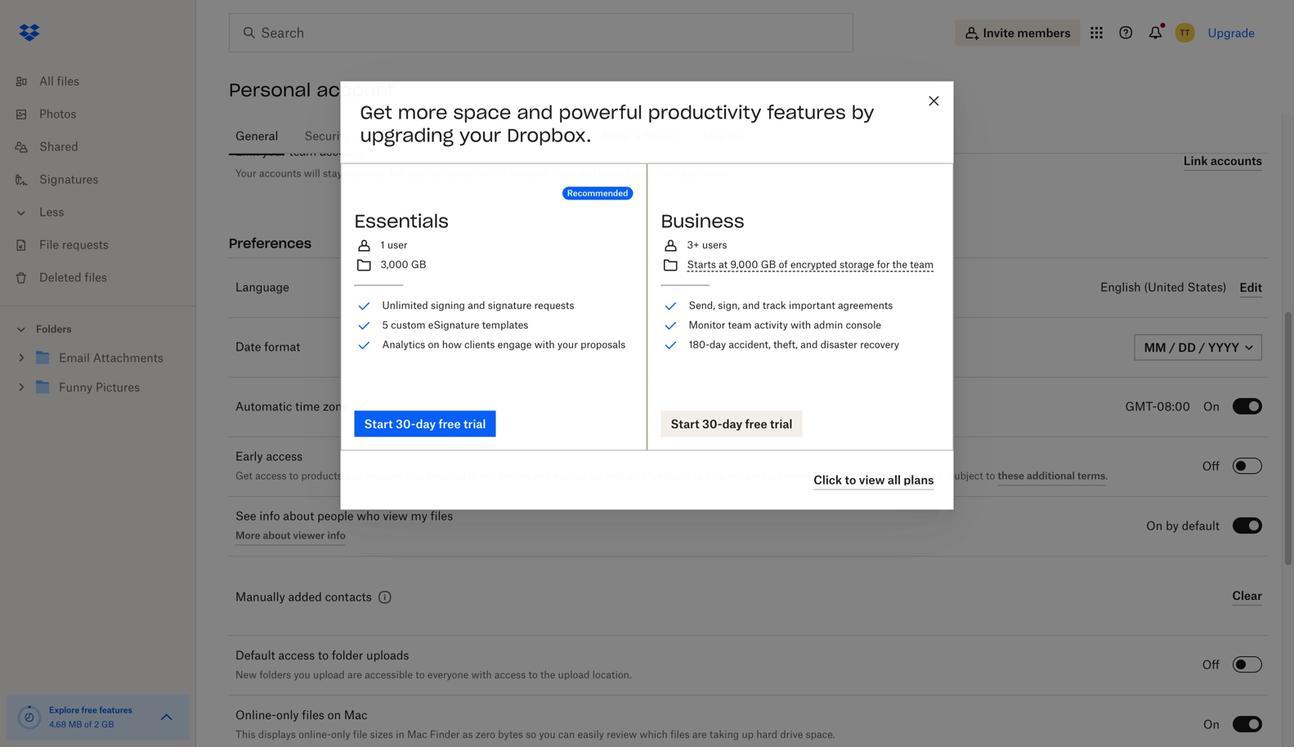 Task type: locate. For each thing, give the bounding box(es) containing it.
refer a friend tab
[[596, 117, 682, 156]]

gb
[[411, 260, 427, 270], [761, 260, 777, 270], [101, 721, 114, 730]]

custom
[[391, 321, 426, 331]]

business
[[661, 210, 745, 233]]

to left help
[[694, 472, 703, 482]]

files up online-
[[302, 710, 325, 722]]

quota usage element
[[16, 705, 43, 731]]

as
[[463, 731, 473, 741]]

start 30-day free trial button for essentials
[[355, 411, 496, 437]]

your left proposals
[[558, 341, 578, 350]]

preferences
[[229, 235, 312, 252]]

upgrading
[[360, 124, 454, 147]]

2 vertical spatial team
[[728, 321, 752, 331]]

with right 'engage' on the top left
[[535, 341, 555, 350]]

to up so
[[529, 671, 538, 681]]

0 horizontal spatial start 30-day free trial button
[[355, 411, 496, 437]]

0 vertical spatial features
[[768, 101, 846, 124]]

free up the 2 on the left of page
[[81, 705, 97, 716]]

files right my
[[431, 511, 453, 522]]

1 vertical spatial by
[[1166, 521, 1179, 532]]

account down security
[[320, 146, 363, 158]]

general
[[236, 131, 278, 142]]

5
[[382, 321, 389, 331]]

start 30-day free trial up that
[[364, 417, 486, 431]]

you right so
[[539, 731, 556, 741]]

start 30-day free trial up the "our"
[[671, 417, 793, 431]]

1 vertical spatial off
[[1203, 660, 1220, 672]]

requests inside list
[[62, 240, 109, 251]]

photos
[[39, 109, 76, 120]]

0 vertical spatial get
[[360, 101, 392, 124]]

features inside "explore free features 4.68 mb of 2 gb"
[[99, 705, 132, 716]]

gmt-08:00
[[1126, 402, 1191, 413]]

files down "file requests" link on the left top
[[85, 272, 107, 284]]

upgrade
[[1209, 26, 1256, 40]]

on
[[428, 341, 440, 350], [328, 710, 341, 722]]

free up product
[[746, 417, 768, 431]]

2 horizontal spatial team
[[911, 260, 934, 270]]

2 horizontal spatial features
[[768, 101, 846, 124]]

0 horizontal spatial gb
[[101, 721, 114, 730]]

2 trial from the left
[[771, 417, 793, 431]]

0 horizontal spatial start 30-day free trial
[[364, 417, 486, 431]]

the left best
[[843, 472, 858, 482]]

0 vertical spatial off
[[1203, 461, 1220, 473]]

your inside get more space and powerful productivity features by upgrading your dropbox.
[[460, 124, 502, 147]]

access up folders
[[278, 651, 315, 662]]

get up notifications
[[360, 101, 392, 124]]

1 horizontal spatial team
[[728, 321, 752, 331]]

online-
[[236, 710, 276, 722]]

30- up that
[[396, 417, 416, 431]]

0 horizontal spatial view
[[383, 511, 408, 522]]

1 start 30-day free trial button from the left
[[355, 411, 496, 437]]

console
[[846, 321, 882, 331]]

you right folders
[[294, 671, 311, 681]]

gb inside "explore free features 4.68 mb of 2 gb"
[[101, 721, 114, 730]]

personal account
[[229, 79, 395, 101]]

with right everyone
[[472, 671, 492, 681]]

from
[[657, 167, 679, 180]]

0 vertical spatial team
[[289, 146, 317, 158]]

1 horizontal spatial start 30-day free trial button
[[661, 411, 803, 437]]

and up branding
[[517, 101, 553, 124]]

you right but
[[408, 167, 425, 180]]

team up accident,
[[728, 321, 752, 331]]

and inside get more space and powerful productivity features by upgrading your dropbox.
[[517, 101, 553, 124]]

location.
[[593, 671, 632, 681]]

less image
[[13, 205, 29, 221]]

folders button
[[0, 317, 196, 341]]

this
[[236, 731, 256, 741]]

day down monitor
[[710, 341, 726, 350]]

1 off from the top
[[1203, 461, 1220, 473]]

your up your accounts will stay separate, but you can easily switch between them and access both from any device. on the top of the page
[[460, 124, 502, 147]]

time
[[295, 402, 320, 413]]

day for business
[[723, 417, 743, 431]]

gmt-
[[1126, 402, 1158, 413]]

group
[[0, 341, 196, 415]]

0 vertical spatial account
[[317, 79, 395, 101]]

2 horizontal spatial free
[[746, 417, 768, 431]]

mac
[[344, 710, 368, 722], [407, 731, 428, 741]]

info
[[260, 511, 280, 522]]

gb right 3,000
[[411, 260, 427, 270]]

easily left review
[[578, 731, 604, 741]]

of left the 2 on the left of page
[[84, 721, 92, 730]]

0 horizontal spatial on
[[328, 710, 341, 722]]

1 horizontal spatial your
[[460, 124, 502, 147]]

0 horizontal spatial features
[[99, 705, 132, 716]]

1 horizontal spatial can
[[559, 731, 575, 741]]

can right but
[[428, 167, 444, 180]]

unlimited
[[382, 301, 428, 311]]

day up that
[[416, 417, 436, 431]]

2 vertical spatial you
[[539, 731, 556, 741]]

theft,
[[774, 341, 798, 350]]

between
[[509, 167, 549, 180]]

0 vertical spatial only
[[276, 710, 299, 722]]

get access to products and features that dropbox is still testing and evaluating, and give feedback to help our product teams build the best final product. subject to
[[236, 472, 998, 482]]

0 horizontal spatial with
[[472, 671, 492, 681]]

1 vertical spatial can
[[559, 731, 575, 741]]

2 off from the top
[[1203, 660, 1220, 672]]

only up "displays"
[[276, 710, 299, 722]]

early access
[[236, 451, 303, 463]]

0 vertical spatial on
[[1204, 402, 1220, 413]]

signatures link
[[13, 164, 196, 196]]

1 vertical spatial are
[[693, 731, 707, 741]]

3+ users
[[688, 241, 727, 251]]

off
[[1203, 461, 1220, 473], [1203, 660, 1220, 672]]

will
[[304, 167, 320, 180]]

date format
[[236, 342, 301, 353]]

on left how
[[428, 341, 440, 350]]

access for default access to folder uploads
[[278, 651, 315, 662]]

1 trial from the left
[[464, 417, 486, 431]]

easily left switch
[[447, 167, 473, 180]]

our
[[728, 472, 744, 482]]

mac up file
[[344, 710, 368, 722]]

1 vertical spatial only
[[331, 731, 351, 741]]

evaluating,
[[554, 472, 604, 482]]

your up accounts at the top of page
[[262, 146, 286, 158]]

so
[[526, 731, 537, 741]]

apps
[[472, 131, 500, 142]]

team right for on the right top of page
[[911, 260, 934, 270]]

1 horizontal spatial mac
[[407, 731, 428, 741]]

requests right signature
[[535, 301, 575, 311]]

online-only files on mac
[[236, 710, 368, 722]]

engage
[[498, 341, 532, 350]]

everyone
[[428, 671, 469, 681]]

1 horizontal spatial free
[[439, 417, 461, 431]]

start for business
[[671, 417, 700, 431]]

2 30- from the left
[[703, 417, 723, 431]]

0 horizontal spatial mac
[[344, 710, 368, 722]]

2 start 30-day free trial from the left
[[671, 417, 793, 431]]

1 vertical spatial of
[[84, 721, 92, 730]]

start 30-day free trial button up the "our"
[[661, 411, 803, 437]]

of inside "explore free features 4.68 mb of 2 gb"
[[84, 721, 92, 730]]

mac right in
[[407, 731, 428, 741]]

0 vertical spatial view
[[860, 473, 885, 487]]

switch
[[476, 167, 507, 180]]

0 horizontal spatial are
[[348, 671, 362, 681]]

trial up product
[[771, 417, 793, 431]]

1 horizontal spatial view
[[860, 473, 885, 487]]

upload left location.
[[558, 671, 590, 681]]

gb right 9,000
[[761, 260, 777, 270]]

1 vertical spatial on
[[328, 710, 341, 722]]

2 horizontal spatial the
[[893, 260, 908, 270]]

0 horizontal spatial get
[[236, 472, 253, 482]]

2 vertical spatial features
[[99, 705, 132, 716]]

0 vertical spatial on
[[428, 341, 440, 350]]

important
[[789, 301, 836, 311]]

free up dropbox
[[439, 417, 461, 431]]

trial up is
[[464, 417, 486, 431]]

dropbox
[[427, 472, 466, 482]]

file requests link
[[13, 229, 196, 262]]

to left "products"
[[289, 472, 299, 482]]

are down folder
[[348, 671, 362, 681]]

1 horizontal spatial requests
[[535, 301, 575, 311]]

0 horizontal spatial start
[[364, 417, 393, 431]]

added
[[288, 592, 322, 604]]

access
[[599, 167, 630, 180], [266, 451, 303, 463], [255, 472, 287, 482], [278, 651, 315, 662], [495, 671, 526, 681]]

gb right the 2 on the left of page
[[101, 721, 114, 730]]

proposals
[[581, 341, 626, 350]]

0 horizontal spatial trial
[[464, 417, 486, 431]]

1 vertical spatial easily
[[578, 731, 604, 741]]

1 horizontal spatial upload
[[558, 671, 590, 681]]

the up this displays online-only file sizes in mac finder as zero bytes so you can easily review which files are taking up hard drive space.
[[541, 671, 556, 681]]

2 vertical spatial with
[[472, 671, 492, 681]]

1 horizontal spatial trial
[[771, 417, 793, 431]]

are left taking
[[693, 731, 707, 741]]

on up online-
[[328, 710, 341, 722]]

recovery
[[861, 341, 900, 350]]

access down 'early access'
[[255, 472, 287, 482]]

language
[[236, 282, 289, 294]]

sharing tab
[[696, 117, 752, 156]]

explore free features 4.68 mb of 2 gb
[[49, 705, 132, 730]]

automatic time zone
[[236, 402, 349, 413]]

list containing all files
[[0, 56, 196, 306]]

and right the signing
[[468, 301, 485, 311]]

2 start from the left
[[671, 417, 700, 431]]

30- up help
[[703, 417, 723, 431]]

0 vertical spatial you
[[408, 167, 425, 180]]

2 start 30-day free trial button from the left
[[661, 411, 803, 437]]

free inside "explore free features 4.68 mb of 2 gb"
[[81, 705, 97, 716]]

get inside get more space and powerful productivity features by upgrading your dropbox.
[[360, 101, 392, 124]]

security
[[305, 131, 350, 142]]

1 vertical spatial get
[[236, 472, 253, 482]]

with up 180-day accident, theft, and disaster recovery
[[791, 321, 812, 331]]

1 vertical spatial team
[[911, 260, 934, 270]]

1 vertical spatial requests
[[535, 301, 575, 311]]

1 start from the left
[[364, 417, 393, 431]]

1 horizontal spatial you
[[408, 167, 425, 180]]

personal
[[229, 79, 311, 101]]

1 vertical spatial features
[[365, 472, 403, 482]]

1 horizontal spatial get
[[360, 101, 392, 124]]

1 horizontal spatial start
[[671, 417, 700, 431]]

access right early
[[266, 451, 303, 463]]

and right testing
[[534, 472, 551, 482]]

view
[[860, 473, 885, 487], [383, 511, 408, 522]]

but
[[390, 167, 406, 180]]

start 30-day free trial button for business
[[661, 411, 803, 437]]

best
[[860, 472, 880, 482]]

0 horizontal spatial of
[[84, 721, 92, 730]]

requests up deleted files at the top left of the page
[[62, 240, 109, 251]]

0 horizontal spatial team
[[289, 146, 317, 158]]

dialog
[[341, 81, 954, 510]]

english
[[1101, 282, 1142, 294]]

sharing
[[702, 131, 745, 142]]

you
[[408, 167, 425, 180], [294, 671, 311, 681], [539, 731, 556, 741]]

see
[[236, 511, 256, 522]]

0 horizontal spatial easily
[[447, 167, 473, 180]]

can right so
[[559, 731, 575, 741]]

dropbox image
[[13, 16, 46, 49]]

tab list
[[229, 115, 1269, 156]]

are
[[348, 671, 362, 681], [693, 731, 707, 741]]

which
[[640, 731, 668, 741]]

and
[[517, 101, 553, 124], [579, 167, 596, 180], [468, 301, 485, 311], [743, 301, 760, 311], [801, 341, 818, 350], [345, 472, 363, 482], [534, 472, 551, 482], [607, 472, 624, 482]]

0 horizontal spatial requests
[[62, 240, 109, 251]]

1 horizontal spatial on
[[428, 341, 440, 350]]

default access to folder uploads
[[236, 651, 409, 662]]

and right "products"
[[345, 472, 363, 482]]

1 horizontal spatial start 30-day free trial
[[671, 417, 793, 431]]

get down early
[[236, 472, 253, 482]]

0 vertical spatial can
[[428, 167, 444, 180]]

1 horizontal spatial are
[[693, 731, 707, 741]]

only left file
[[331, 731, 351, 741]]

by
[[852, 101, 875, 124], [1166, 521, 1179, 532]]

build
[[817, 472, 840, 482]]

1 vertical spatial you
[[294, 671, 311, 681]]

space
[[454, 101, 512, 124]]

features
[[768, 101, 846, 124], [365, 472, 403, 482], [99, 705, 132, 716]]

0 vertical spatial by
[[852, 101, 875, 124]]

get more space and powerful productivity features by upgrading your dropbox.
[[360, 101, 875, 147]]

180-
[[689, 341, 710, 350]]

1 user
[[381, 241, 408, 251]]

1 30- from the left
[[396, 417, 416, 431]]

0 horizontal spatial free
[[81, 705, 97, 716]]

of left encrypted
[[779, 260, 788, 270]]

1 horizontal spatial with
[[535, 341, 555, 350]]

free for essentials
[[439, 417, 461, 431]]

2 vertical spatial on
[[1204, 720, 1220, 731]]

to inside click to view all plans 'button'
[[845, 473, 857, 487]]

0 horizontal spatial upload
[[313, 671, 345, 681]]

storage
[[840, 260, 875, 270]]

day for essentials
[[416, 417, 436, 431]]

view left my
[[383, 511, 408, 522]]

1 horizontal spatial 30-
[[703, 417, 723, 431]]

to left best
[[845, 473, 857, 487]]

upload down default access to folder uploads
[[313, 671, 345, 681]]

0 horizontal spatial 30-
[[396, 417, 416, 431]]

and right sign, on the top right of the page
[[743, 301, 760, 311]]

list
[[0, 56, 196, 306]]

30- for essentials
[[396, 417, 416, 431]]

access up bytes
[[495, 671, 526, 681]]

account up security
[[317, 79, 395, 101]]

files
[[57, 76, 79, 88], [85, 272, 107, 284], [431, 511, 453, 522], [302, 710, 325, 722], [671, 731, 690, 741]]

2 vertical spatial the
[[541, 671, 556, 681]]

1 horizontal spatial of
[[779, 260, 788, 270]]

0 vertical spatial the
[[893, 260, 908, 270]]

access for get access to products and features that dropbox is still testing and evaluating, and give feedback to help our product teams build the best final product. subject to
[[255, 472, 287, 482]]

security tab
[[298, 117, 357, 156]]

view left "all"
[[860, 473, 885, 487]]

see info about people who view my files
[[236, 511, 453, 522]]

view inside click to view all plans 'button'
[[860, 473, 885, 487]]

day up the "our"
[[723, 417, 743, 431]]

1 start 30-day free trial from the left
[[364, 417, 486, 431]]

1 vertical spatial the
[[843, 472, 858, 482]]

0 vertical spatial requests
[[62, 240, 109, 251]]

1 horizontal spatial the
[[843, 472, 858, 482]]

recommended
[[568, 188, 629, 198]]

on inside dialog
[[428, 341, 440, 350]]

start 30-day free trial button up that
[[355, 411, 496, 437]]

default
[[236, 651, 275, 662]]

0 vertical spatial with
[[791, 321, 812, 331]]

the right for on the right top of page
[[893, 260, 908, 270]]

team up will
[[289, 146, 317, 158]]

signature
[[488, 301, 532, 311]]

2 horizontal spatial you
[[539, 731, 556, 741]]

give
[[627, 472, 646, 482]]

30-
[[396, 417, 416, 431], [703, 417, 723, 431]]

admin
[[814, 321, 844, 331]]

dialog containing get more space and powerful productivity features by upgrading your dropbox.
[[341, 81, 954, 510]]



Task type: describe. For each thing, give the bounding box(es) containing it.
2 horizontal spatial with
[[791, 321, 812, 331]]

by inside get more space and powerful productivity features by upgrading your dropbox.
[[852, 101, 875, 124]]

essentials
[[355, 210, 449, 233]]

start 30-day free trial for essentials
[[364, 417, 486, 431]]

0 horizontal spatial your
[[262, 146, 286, 158]]

unlimited signing and signature requests
[[382, 301, 575, 311]]

is
[[469, 472, 477, 482]]

on by default
[[1147, 521, 1220, 532]]

accident,
[[729, 341, 771, 350]]

signing
[[431, 301, 465, 311]]

click to view all plans button
[[814, 471, 935, 490]]

to left folder
[[318, 651, 329, 662]]

2
[[94, 721, 99, 730]]

to left everyone
[[416, 671, 425, 681]]

zero
[[476, 731, 496, 741]]

file
[[39, 240, 59, 251]]

and up recommended
[[579, 167, 596, 180]]

starts at 9,000 gb of encrypted storage for the team
[[688, 260, 934, 270]]

final
[[883, 472, 903, 482]]

tab list containing general
[[229, 115, 1269, 156]]

about
[[283, 511, 314, 522]]

off for default access to folder uploads
[[1203, 660, 1220, 672]]

to right subject
[[986, 472, 996, 482]]

3,000
[[381, 260, 409, 270]]

still
[[479, 472, 496, 482]]

features inside get more space and powerful productivity features by upgrading your dropbox.
[[768, 101, 846, 124]]

file
[[353, 731, 368, 741]]

link
[[236, 146, 259, 158]]

0 horizontal spatial the
[[541, 671, 556, 681]]

send, sign, and track important agreements
[[689, 301, 893, 311]]

track
[[763, 301, 787, 311]]

deleted
[[39, 272, 82, 284]]

encrypted
[[791, 260, 837, 270]]

teams
[[785, 472, 814, 482]]

mb
[[68, 721, 82, 730]]

zone
[[323, 402, 349, 413]]

click
[[814, 473, 843, 487]]

1 horizontal spatial by
[[1166, 521, 1179, 532]]

1 horizontal spatial gb
[[411, 260, 427, 270]]

30- for business
[[703, 417, 723, 431]]

shared link
[[13, 131, 196, 164]]

up
[[742, 731, 754, 741]]

08:00
[[1158, 402, 1191, 413]]

manually added contacts
[[236, 592, 372, 604]]

get for get access to products and features that dropbox is still testing and evaluating, and give feedback to help our product teams build the best final product. subject to
[[236, 472, 253, 482]]

starts
[[688, 260, 716, 270]]

my
[[411, 511, 428, 522]]

send,
[[689, 301, 716, 311]]

testing
[[499, 472, 531, 482]]

off for early access
[[1203, 461, 1220, 473]]

less
[[39, 207, 64, 218]]

1 horizontal spatial features
[[365, 472, 403, 482]]

start for essentials
[[364, 417, 393, 431]]

1 vertical spatial account
[[320, 146, 363, 158]]

free for business
[[746, 417, 768, 431]]

bytes
[[498, 731, 523, 741]]

plans
[[904, 473, 935, 487]]

early
[[236, 451, 263, 463]]

sign,
[[718, 301, 740, 311]]

start 30-day free trial for business
[[671, 417, 793, 431]]

1 vertical spatial on
[[1147, 521, 1163, 532]]

get for get more space and powerful productivity features by upgrading your dropbox.
[[360, 101, 392, 124]]

3,000 gb
[[381, 260, 427, 270]]

link your team account
[[236, 146, 363, 158]]

uploads
[[366, 651, 409, 662]]

and right 'theft,'
[[801, 341, 818, 350]]

default
[[1183, 521, 1220, 532]]

refer a friend
[[603, 131, 676, 142]]

photos link
[[13, 98, 196, 131]]

finder
[[430, 731, 460, 741]]

0 vertical spatial of
[[779, 260, 788, 270]]

files right all
[[57, 76, 79, 88]]

productivity
[[648, 101, 762, 124]]

0 horizontal spatial can
[[428, 167, 444, 180]]

1
[[381, 241, 385, 251]]

0 horizontal spatial only
[[276, 710, 299, 722]]

and left give
[[607, 472, 624, 482]]

analytics
[[382, 341, 425, 350]]

displays
[[258, 731, 296, 741]]

analytics on how clients engage with your proposals
[[382, 341, 626, 350]]

at
[[719, 260, 728, 270]]

general tab
[[229, 117, 285, 156]]

1 upload from the left
[[313, 671, 345, 681]]

states)
[[1188, 282, 1227, 294]]

trial for essentials
[[464, 417, 486, 431]]

in
[[396, 731, 405, 741]]

signatures
[[39, 174, 99, 186]]

notifications
[[376, 131, 446, 142]]

both
[[633, 167, 654, 180]]

user
[[388, 241, 408, 251]]

upgrade link
[[1209, 26, 1256, 40]]

accounts
[[259, 167, 301, 180]]

.
[[1106, 472, 1108, 482]]

5 custom esignature templates
[[382, 321, 529, 331]]

2 horizontal spatial your
[[558, 341, 578, 350]]

1 vertical spatial with
[[535, 341, 555, 350]]

notifications tab
[[370, 117, 452, 156]]

people
[[317, 511, 354, 522]]

activity
[[755, 321, 788, 331]]

1 vertical spatial view
[[383, 511, 408, 522]]

device.
[[701, 167, 733, 180]]

1 horizontal spatial easily
[[578, 731, 604, 741]]

requests inside dialog
[[535, 301, 575, 311]]

friend
[[644, 131, 676, 142]]

dropbox.
[[507, 124, 592, 147]]

0 vertical spatial are
[[348, 671, 362, 681]]

access up recommended
[[599, 167, 630, 180]]

all
[[39, 76, 54, 88]]

feedback
[[649, 472, 691, 482]]

monitor
[[689, 321, 726, 331]]

1 horizontal spatial only
[[331, 731, 351, 741]]

2 horizontal spatial gb
[[761, 260, 777, 270]]

0 vertical spatial mac
[[344, 710, 368, 722]]

0 vertical spatial easily
[[447, 167, 473, 180]]

them
[[552, 167, 576, 180]]

access for early access
[[266, 451, 303, 463]]

a
[[635, 131, 641, 142]]

english (united states)
[[1101, 282, 1227, 294]]

2 upload from the left
[[558, 671, 590, 681]]

that
[[406, 472, 424, 482]]

0 horizontal spatial you
[[294, 671, 311, 681]]

trial for business
[[771, 417, 793, 431]]

branding
[[526, 131, 576, 142]]

product.
[[906, 472, 945, 482]]

branding tab
[[520, 117, 583, 156]]

click to view all plans
[[814, 473, 935, 487]]

1 vertical spatial mac
[[407, 731, 428, 741]]

files right which
[[671, 731, 690, 741]]

taking
[[710, 731, 740, 741]]

apps tab
[[465, 117, 507, 156]]



Task type: vqa. For each thing, say whether or not it's contained in the screenshot.
admin
yes



